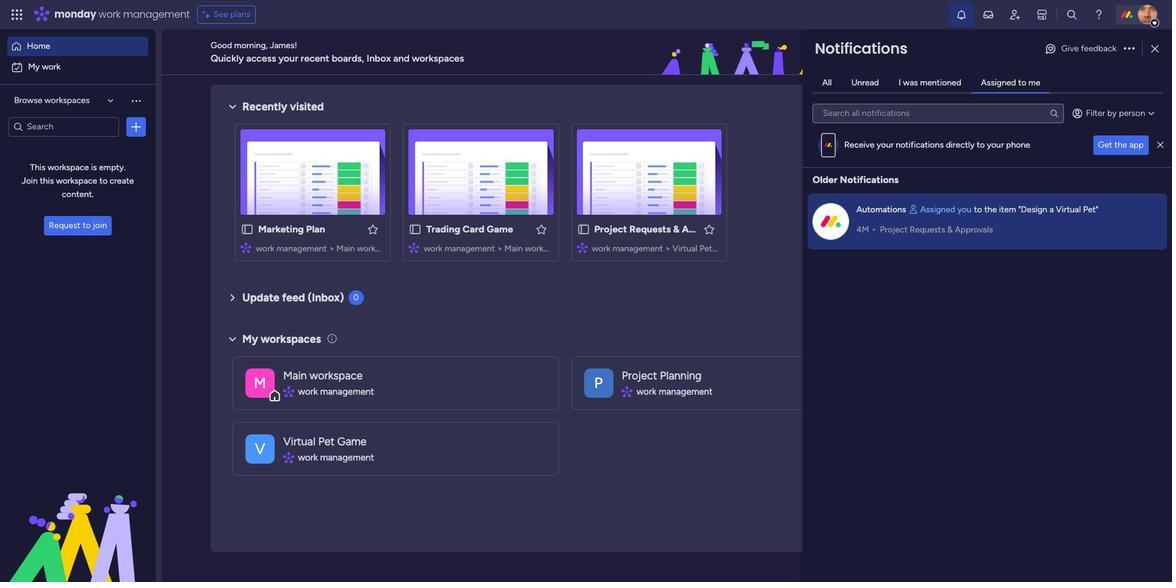 Task type: describe. For each thing, give the bounding box(es) containing it.
main for marketing plan
[[337, 244, 355, 254]]

assigned for assigned you
[[921, 205, 956, 215]]

Search all notifications search field
[[813, 104, 1065, 123]]

quickly
[[211, 52, 244, 64]]

notifications
[[896, 140, 944, 150]]

invite members image
[[1010, 9, 1022, 21]]

add to favorites image for marketing plan
[[367, 223, 379, 235]]

update
[[242, 291, 280, 305]]

app
[[1039, 176, 1056, 187]]

account
[[992, 113, 1027, 124]]

project requests & approvals inside quick search results list box
[[595, 224, 727, 235]]

1 vertical spatial notifications
[[1031, 145, 1085, 156]]

photo
[[1017, 129, 1042, 140]]

join
[[22, 176, 38, 186]]

work management for p
[[637, 386, 713, 397]]

1 horizontal spatial your
[[877, 140, 894, 150]]

> for plan
[[329, 244, 334, 254]]

mobile
[[1009, 176, 1036, 187]]

this
[[40, 176, 54, 186]]

inbox
[[367, 52, 391, 64]]

add to favorites image for trading card game
[[535, 223, 548, 235]]

setup account link
[[953, 112, 1118, 126]]

pet inside quick search results list box
[[700, 244, 713, 254]]

monday
[[54, 7, 96, 21]]

i was mentioned
[[899, 77, 962, 88]]

filter by person
[[1087, 108, 1146, 118]]

work management > main workspace for plan
[[256, 244, 398, 254]]

"design
[[1019, 205, 1048, 215]]

visited
[[290, 100, 324, 114]]

virtual inside quick search results list box
[[673, 244, 698, 254]]

my work link
[[7, 57, 148, 77]]

work management > virtual pet game
[[592, 244, 738, 254]]

give
[[1062, 43, 1079, 54]]

the for to
[[985, 205, 997, 215]]

assigned to me
[[981, 77, 1041, 88]]

recently visited
[[242, 100, 324, 114]]

search everything image
[[1066, 9, 1079, 21]]

public board image for trading
[[409, 223, 422, 236]]

james peterson image
[[1138, 5, 1158, 24]]

dapulse x slim image
[[1099, 89, 1114, 103]]

public board image for marketing
[[241, 223, 254, 236]]

directly
[[946, 140, 975, 150]]

create
[[110, 176, 134, 186]]

this workspace is empty. join this workspace to create content.
[[22, 162, 134, 200]]

the for get
[[1115, 140, 1128, 150]]

quick search button
[[1030, 40, 1118, 64]]

game for trading card game
[[487, 224, 513, 235]]

browse workspaces button
[[9, 91, 119, 111]]

0 horizontal spatial options image
[[130, 121, 142, 133]]

recent
[[301, 52, 329, 64]]

lottie animation image for quickly access your recent boards, inbox and workspaces
[[589, 29, 932, 76]]

filter by person button
[[1067, 104, 1163, 123]]

a
[[1050, 205, 1054, 215]]

requests inside notifications dialog
[[910, 224, 946, 235]]

unread
[[852, 77, 880, 88]]

phone
[[1007, 140, 1031, 150]]

(inbox)
[[308, 291, 344, 305]]

request to join button
[[44, 216, 112, 236]]

workspaces for browse workspaces
[[44, 95, 90, 106]]

project planning
[[622, 369, 702, 383]]

update feed (inbox)
[[242, 291, 344, 305]]

project requests & approvals inside notifications dialog
[[880, 224, 994, 235]]

close my workspaces image
[[225, 332, 240, 347]]

enable desktop notifications link
[[953, 143, 1118, 157]]

1 vertical spatial profile
[[1008, 160, 1034, 171]]

to inside button
[[83, 220, 91, 231]]

automations image
[[813, 203, 850, 240]]

virtual pet game
[[283, 435, 367, 449]]

search
[[1078, 46, 1108, 58]]

check circle image for upload
[[953, 130, 961, 139]]

0 horizontal spatial virtual
[[283, 435, 316, 449]]

close recently visited image
[[225, 100, 240, 114]]

to the item "design a virtual pet"
[[974, 205, 1099, 215]]

& inside quick search results list box
[[673, 224, 680, 235]]

recently
[[242, 100, 287, 114]]

0 horizontal spatial main
[[283, 369, 307, 383]]

work management for m
[[298, 386, 374, 397]]

i
[[899, 77, 901, 88]]

boards,
[[332, 52, 364, 64]]

monday marketplace image
[[1036, 9, 1049, 21]]

main workspace
[[283, 369, 363, 383]]

by
[[1108, 108, 1117, 118]]

2 vertical spatial notifications
[[840, 174, 899, 185]]

work management > main workspace for card
[[424, 244, 566, 254]]

Search in workspace field
[[26, 120, 102, 134]]

older
[[813, 174, 838, 185]]

4m
[[857, 224, 869, 235]]

your for directly
[[987, 140, 1004, 150]]

public board image
[[577, 223, 590, 236]]

install our mobile app link
[[965, 175, 1118, 188]]

to right directly
[[977, 140, 985, 150]]

receive your notifications directly to your phone
[[845, 140, 1031, 150]]

0 vertical spatial profile
[[1030, 93, 1061, 106]]

card
[[463, 224, 485, 235]]

all
[[823, 77, 832, 88]]

see plans
[[214, 9, 250, 20]]

game for virtual pet game
[[337, 435, 367, 449]]

your for quickly
[[279, 52, 298, 64]]

see plans button
[[197, 5, 256, 24]]

p
[[595, 374, 603, 392]]

1 vertical spatial pet
[[318, 435, 335, 449]]

older notifications
[[813, 174, 899, 185]]

0 vertical spatial notifications
[[815, 39, 908, 59]]

setup
[[965, 113, 990, 124]]

& inside notifications dialog
[[948, 224, 953, 235]]

workspaces for my workspaces
[[261, 333, 321, 346]]

plans
[[230, 9, 250, 20]]

my workspaces
[[242, 333, 321, 346]]

quick search
[[1050, 46, 1108, 58]]

receive
[[845, 140, 875, 150]]

project inside notifications dialog
[[880, 224, 908, 235]]

app
[[1130, 140, 1144, 150]]

feedback
[[1081, 43, 1117, 54]]

approvals inside quick search results list box
[[682, 224, 727, 235]]

good
[[211, 40, 232, 50]]

circle o image
[[953, 146, 961, 155]]

approvals inside notifications dialog
[[955, 224, 994, 235]]

my work
[[28, 62, 61, 72]]

1 horizontal spatial options image
[[1124, 45, 1135, 53]]

project left planning
[[622, 369, 657, 383]]

> for card
[[497, 244, 503, 254]]

marketing
[[258, 224, 304, 235]]

select product image
[[11, 9, 23, 21]]

monday work management
[[54, 7, 190, 21]]

filter
[[1087, 108, 1106, 118]]



Task type: vqa. For each thing, say whether or not it's contained in the screenshot.
Enable Desktop Notifications link
yes



Task type: locate. For each thing, give the bounding box(es) containing it.
0 vertical spatial lottie animation element
[[589, 29, 932, 76]]

options image
[[1124, 45, 1135, 53], [130, 121, 142, 133]]

options image right feedback
[[1124, 45, 1135, 53]]

0 horizontal spatial the
[[985, 205, 997, 215]]

1 vertical spatial virtual
[[673, 244, 698, 254]]

2 horizontal spatial your
[[987, 140, 1004, 150]]

workspaces up the search in workspace field
[[44, 95, 90, 106]]

content.
[[62, 189, 94, 200]]

my for my workspaces
[[242, 333, 258, 346]]

workspace image containing m
[[246, 369, 275, 398]]

the left item
[[985, 205, 997, 215]]

your down assigned to me
[[1004, 93, 1027, 106]]

lottie animation element for quickly access your recent boards, inbox and workspaces
[[589, 29, 932, 76]]

check circle image inside setup account link
[[953, 115, 961, 124]]

2 horizontal spatial game
[[715, 244, 738, 254]]

check circle image left setup
[[953, 115, 961, 124]]

2 workspace image from the top
[[246, 435, 275, 464]]

0 horizontal spatial requests
[[630, 224, 671, 235]]

0 vertical spatial complete
[[953, 93, 1002, 106]]

> for requests
[[665, 244, 671, 254]]

work
[[99, 7, 121, 21], [42, 62, 61, 72], [256, 244, 274, 254], [424, 244, 443, 254], [592, 244, 611, 254], [298, 386, 318, 397], [637, 386, 657, 397], [298, 452, 318, 463]]

workspaces inside good morning, james! quickly access your recent boards, inbox and workspaces
[[412, 52, 464, 64]]

v2 bolt switch image
[[1040, 45, 1047, 59]]

your for upload
[[996, 129, 1015, 140]]

game
[[487, 224, 513, 235], [715, 244, 738, 254], [337, 435, 367, 449]]

1 > from the left
[[329, 244, 334, 254]]

complete
[[953, 93, 1002, 106], [965, 160, 1006, 171]]

notifications up automations in the top of the page
[[840, 174, 899, 185]]

my right the close my workspaces 'image'
[[242, 333, 258, 346]]

1 public board image from the left
[[241, 223, 254, 236]]

0 horizontal spatial approvals
[[682, 224, 727, 235]]

check circle image
[[953, 115, 961, 124], [953, 130, 961, 139]]

to left me
[[1019, 77, 1027, 88]]

the right get
[[1115, 140, 1128, 150]]

None search field
[[813, 104, 1065, 123]]

2 vertical spatial workspaces
[[261, 333, 321, 346]]

workspace image containing v
[[246, 435, 275, 464]]

2 add to favorites image from the left
[[535, 223, 548, 235]]

you
[[958, 205, 972, 215]]

2 horizontal spatial >
[[665, 244, 671, 254]]

and
[[393, 52, 410, 64]]

get the app
[[1099, 140, 1144, 150]]

management
[[123, 7, 190, 21], [277, 244, 327, 254], [445, 244, 495, 254], [613, 244, 663, 254], [320, 386, 374, 397], [659, 386, 713, 397], [320, 452, 374, 463]]

1 horizontal spatial project requests & approvals
[[880, 224, 994, 235]]

assigned
[[981, 77, 1017, 88], [921, 205, 956, 215]]

& up work management > virtual pet game
[[673, 224, 680, 235]]

requests up work management > virtual pet game
[[630, 224, 671, 235]]

2 horizontal spatial workspaces
[[412, 52, 464, 64]]

complete for complete profile
[[965, 160, 1006, 171]]

requests
[[630, 224, 671, 235], [910, 224, 946, 235]]

1 vertical spatial complete
[[965, 160, 1006, 171]]

1 horizontal spatial >
[[497, 244, 503, 254]]

my
[[28, 62, 40, 72], [242, 333, 258, 346]]

1 vertical spatial the
[[985, 205, 997, 215]]

my down home
[[28, 62, 40, 72]]

0 vertical spatial virtual
[[1056, 205, 1081, 215]]

1 work management > main workspace from the left
[[256, 244, 398, 254]]

project
[[595, 224, 627, 235], [880, 224, 908, 235], [622, 369, 657, 383]]

0 horizontal spatial project requests & approvals
[[595, 224, 727, 235]]

0 horizontal spatial &
[[673, 224, 680, 235]]

good morning, james! quickly access your recent boards, inbox and workspaces
[[211, 40, 464, 64]]

project down automations in the top of the page
[[880, 224, 908, 235]]

requests down assigned you
[[910, 224, 946, 235]]

>
[[329, 244, 334, 254], [497, 244, 503, 254], [665, 244, 671, 254]]

0 vertical spatial options image
[[1124, 45, 1135, 53]]

work management down main workspace at the bottom of the page
[[298, 386, 374, 397]]

2 horizontal spatial main
[[505, 244, 523, 254]]

0 horizontal spatial >
[[329, 244, 334, 254]]

lottie animation element
[[589, 29, 932, 76], [0, 459, 156, 583]]

0 vertical spatial my
[[28, 62, 40, 72]]

search image
[[1050, 108, 1060, 118]]

2 > from the left
[[497, 244, 503, 254]]

item
[[1000, 205, 1017, 215]]

0 horizontal spatial public board image
[[241, 223, 254, 236]]

to right you
[[974, 205, 983, 215]]

1 vertical spatial workspaces
[[44, 95, 90, 106]]

1 workspace image from the top
[[246, 369, 275, 398]]

workspaces inside button
[[44, 95, 90, 106]]

options image down workspace options image at the left top
[[130, 121, 142, 133]]

approvals
[[682, 224, 727, 235], [955, 224, 994, 235]]

trading card game
[[426, 224, 513, 235]]

profile
[[1030, 93, 1061, 106], [1008, 160, 1034, 171]]

3 > from the left
[[665, 244, 671, 254]]

2 public board image from the left
[[409, 223, 422, 236]]

add to favorites image right plan
[[367, 223, 379, 235]]

0 horizontal spatial add to favorites image
[[367, 223, 379, 235]]

project inside quick search results list box
[[595, 224, 627, 235]]

1 horizontal spatial my
[[242, 333, 258, 346]]

workspaces down 'update feed (inbox)'
[[261, 333, 321, 346]]

open update feed (inbox) image
[[225, 291, 240, 305]]

1 horizontal spatial pet
[[700, 244, 713, 254]]

request to join
[[49, 220, 107, 231]]

0 horizontal spatial lottie animation image
[[0, 459, 156, 583]]

& down assigned you
[[948, 224, 953, 235]]

automations
[[857, 205, 907, 215]]

notifications
[[815, 39, 908, 59], [1031, 145, 1085, 156], [840, 174, 899, 185]]

home option
[[7, 37, 148, 56]]

complete profile link
[[953, 159, 1118, 173]]

complete profile
[[965, 160, 1034, 171]]

your
[[279, 52, 298, 64], [877, 140, 894, 150], [987, 140, 1004, 150]]

1 horizontal spatial work management > main workspace
[[424, 244, 566, 254]]

morning,
[[234, 40, 268, 50]]

my for my work
[[28, 62, 40, 72]]

main down trading card game
[[505, 244, 523, 254]]

0 horizontal spatial work management > main workspace
[[256, 244, 398, 254]]

1 horizontal spatial &
[[948, 224, 953, 235]]

quick search results list box
[[225, 114, 905, 276]]

1 horizontal spatial game
[[487, 224, 513, 235]]

check circle image for setup
[[953, 115, 961, 124]]

enable
[[965, 145, 993, 156]]

help image
[[1093, 9, 1105, 21]]

our
[[991, 176, 1007, 187]]

join
[[93, 220, 107, 231]]

your down the james!
[[279, 52, 298, 64]]

main right m
[[283, 369, 307, 383]]

workspaces right and
[[412, 52, 464, 64]]

profile up search "icon"
[[1030, 93, 1061, 106]]

main up 0
[[337, 244, 355, 254]]

add to favorites image
[[367, 223, 379, 235], [535, 223, 548, 235], [703, 223, 716, 235]]

complete up setup
[[953, 93, 1002, 106]]

0 vertical spatial check circle image
[[953, 115, 961, 124]]

2 work management > main workspace from the left
[[424, 244, 566, 254]]

complete your profile
[[953, 93, 1061, 106]]

lottie animation image
[[589, 29, 932, 76], [0, 459, 156, 583]]

approvals up work management > virtual pet game
[[682, 224, 727, 235]]

this
[[30, 162, 46, 173]]

0 vertical spatial assigned
[[981, 77, 1017, 88]]

add to favorites image left public board icon
[[535, 223, 548, 235]]

1 vertical spatial game
[[715, 244, 738, 254]]

work management down the virtual pet game
[[298, 452, 374, 463]]

1 horizontal spatial assigned
[[981, 77, 1017, 88]]

2 check circle image from the top
[[953, 130, 961, 139]]

dapulse x slim image
[[1158, 141, 1164, 149]]

1 horizontal spatial approvals
[[955, 224, 994, 235]]

0 horizontal spatial your
[[279, 52, 298, 64]]

empty.
[[99, 162, 126, 173]]

profile up mobile
[[1008, 160, 1034, 171]]

0 horizontal spatial pet
[[318, 435, 335, 449]]

upload your photo link
[[953, 128, 1118, 142]]

notifications dialog
[[803, 29, 1173, 583]]

browse
[[14, 95, 42, 106]]

project requests & approvals down assigned you
[[880, 224, 994, 235]]

0 vertical spatial the
[[1115, 140, 1128, 150]]

assigned left you
[[921, 205, 956, 215]]

your inside good morning, james! quickly access your recent boards, inbox and workspaces
[[279, 52, 298, 64]]

marketing plan
[[258, 224, 325, 235]]

workspace image
[[584, 369, 613, 398]]

1 horizontal spatial virtual
[[673, 244, 698, 254]]

lottie animation element for join this workspace to create content.
[[0, 459, 156, 583]]

1 vertical spatial check circle image
[[953, 130, 961, 139]]

to left join
[[83, 220, 91, 231]]

0
[[353, 293, 359, 303]]

is
[[91, 162, 97, 173]]

workspace
[[48, 162, 89, 173], [56, 176, 97, 186], [357, 244, 398, 254], [525, 244, 566, 254], [310, 369, 363, 383]]

0 horizontal spatial lottie animation element
[[0, 459, 156, 583]]

assigned you
[[921, 205, 972, 215]]

workspace image for virtual
[[246, 435, 275, 464]]

1 vertical spatial my
[[242, 333, 258, 346]]

get the app button
[[1094, 135, 1149, 155]]

was
[[903, 77, 918, 88]]

workspace image for main
[[246, 369, 275, 398]]

0 vertical spatial workspace image
[[246, 369, 275, 398]]

1 horizontal spatial workspaces
[[261, 333, 321, 346]]

work inside option
[[42, 62, 61, 72]]

notifications up unread
[[815, 39, 908, 59]]

upload your photo
[[965, 129, 1042, 140]]

0 horizontal spatial game
[[337, 435, 367, 449]]

check circle image inside upload your photo link
[[953, 130, 961, 139]]

see
[[214, 9, 228, 20]]

0 vertical spatial pet
[[700, 244, 713, 254]]

update feed image
[[983, 9, 995, 21]]

1 check circle image from the top
[[953, 115, 961, 124]]

the inside get the app button
[[1115, 140, 1128, 150]]

my work option
[[7, 57, 148, 77]]

requests inside quick search results list box
[[630, 224, 671, 235]]

complete for complete your profile
[[953, 93, 1002, 106]]

1 horizontal spatial main
[[337, 244, 355, 254]]

0 vertical spatial your
[[1004, 93, 1027, 106]]

enable desktop notifications
[[965, 145, 1085, 156]]

1 vertical spatial lottie animation element
[[0, 459, 156, 583]]

home link
[[7, 37, 148, 56]]

virtual inside notifications dialog
[[1056, 205, 1081, 215]]

0 horizontal spatial workspaces
[[44, 95, 90, 106]]

2 horizontal spatial virtual
[[1056, 205, 1081, 215]]

1 horizontal spatial lottie animation image
[[589, 29, 932, 76]]

public board image
[[241, 223, 254, 236], [409, 223, 422, 236]]

1 add to favorites image from the left
[[367, 223, 379, 235]]

1 horizontal spatial add to favorites image
[[535, 223, 548, 235]]

feed
[[282, 291, 305, 305]]

access
[[246, 52, 276, 64]]

your down account
[[996, 129, 1015, 140]]

project requests & approvals up work management > virtual pet game
[[595, 224, 727, 235]]

workspace image
[[246, 369, 275, 398], [246, 435, 275, 464]]

1 vertical spatial workspace image
[[246, 435, 275, 464]]

0 vertical spatial game
[[487, 224, 513, 235]]

give feedback button
[[1040, 39, 1122, 59]]

to inside this workspace is empty. join this workspace to create content.
[[99, 176, 108, 186]]

add to favorites image up work management > virtual pet game
[[703, 223, 716, 235]]

mentioned
[[921, 77, 962, 88]]

1 vertical spatial your
[[996, 129, 1015, 140]]

install our mobile app
[[965, 176, 1056, 187]]

1 horizontal spatial lottie animation element
[[589, 29, 932, 76]]

circle o image
[[953, 161, 961, 171]]

get
[[1099, 140, 1113, 150]]

public board image left marketing
[[241, 223, 254, 236]]

your for complete
[[1004, 93, 1027, 106]]

1 horizontal spatial public board image
[[409, 223, 422, 236]]

v
[[255, 440, 265, 458]]

trading
[[426, 224, 461, 235]]

0 vertical spatial lottie animation image
[[589, 29, 932, 76]]

browse workspaces
[[14, 95, 90, 106]]

notifications image
[[956, 9, 968, 21]]

to down empty.
[[99, 176, 108, 186]]

main
[[337, 244, 355, 254], [505, 244, 523, 254], [283, 369, 307, 383]]

m
[[254, 374, 266, 392]]

notifications down upload your photo link
[[1031, 145, 1085, 156]]

to
[[1019, 77, 1027, 88], [977, 140, 985, 150], [99, 176, 108, 186], [974, 205, 983, 215], [83, 220, 91, 231]]

2 vertical spatial game
[[337, 435, 367, 449]]

quick
[[1050, 46, 1075, 58]]

planning
[[660, 369, 702, 383]]

add to favorites image for project requests & approvals
[[703, 223, 716, 235]]

2 horizontal spatial add to favorites image
[[703, 223, 716, 235]]

your right receive
[[877, 140, 894, 150]]

your up complete profile
[[987, 140, 1004, 150]]

me
[[1029, 77, 1041, 88]]

work management for v
[[298, 452, 374, 463]]

0 horizontal spatial my
[[28, 62, 40, 72]]

1 vertical spatial options image
[[130, 121, 142, 133]]

desktop
[[995, 145, 1029, 156]]

1 vertical spatial lottie animation image
[[0, 459, 156, 583]]

pet"
[[1084, 205, 1099, 215]]

work management down planning
[[637, 386, 713, 397]]

1 vertical spatial assigned
[[921, 205, 956, 215]]

work management > main workspace down card
[[424, 244, 566, 254]]

work management > main workspace down plan
[[256, 244, 398, 254]]

workspace options image
[[130, 95, 142, 107]]

assigned up complete your profile
[[981, 77, 1017, 88]]

upload
[[965, 129, 994, 140]]

project right public board icon
[[595, 224, 627, 235]]

approvals down you
[[955, 224, 994, 235]]

1 horizontal spatial requests
[[910, 224, 946, 235]]

templates image image
[[945, 246, 1107, 330]]

public board image left trading
[[409, 223, 422, 236]]

3 add to favorites image from the left
[[703, 223, 716, 235]]

check circle image up directly
[[953, 130, 961, 139]]

lottie animation image for join this workspace to create content.
[[0, 459, 156, 583]]

main for trading card game
[[505, 244, 523, 254]]

assigned for assigned to me
[[981, 77, 1017, 88]]

1 horizontal spatial the
[[1115, 140, 1128, 150]]

person
[[1119, 108, 1146, 118]]

the
[[1115, 140, 1128, 150], [985, 205, 997, 215]]

2 vertical spatial virtual
[[283, 435, 316, 449]]

0 vertical spatial workspaces
[[412, 52, 464, 64]]

0 horizontal spatial assigned
[[921, 205, 956, 215]]

my inside option
[[28, 62, 40, 72]]

give feedback
[[1062, 43, 1117, 54]]

complete down enable
[[965, 160, 1006, 171]]



